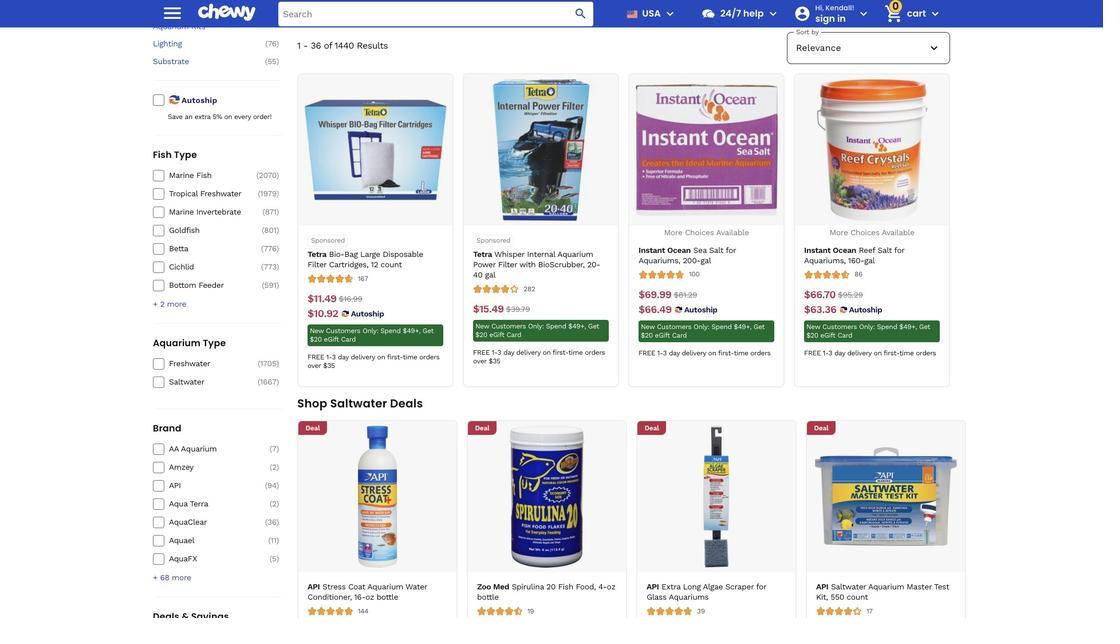 Task type: vqa. For each thing, say whether or not it's contained in the screenshot.
$66.70 More Choices Available
yes



Task type: describe. For each thing, give the bounding box(es) containing it.
( 2070 )
[[256, 171, 279, 180]]

betta link
[[169, 243, 250, 254]]

list containing api
[[297, 421, 967, 619]]

free 1-3 day delivery on first-time orders for $66.49
[[639, 349, 771, 357]]

$11.49
[[308, 293, 337, 305]]

api extra long algae scraper for glass aquariums image
[[646, 426, 788, 568]]

saltwater aquarium master test kit, 550 count
[[817, 583, 950, 602]]

4-
[[599, 583, 607, 592]]

items image
[[884, 4, 904, 24]]

hi, kendall! sign in
[[816, 3, 855, 25]]

( 55 )
[[265, 56, 279, 66]]

aquafx link
[[169, 554, 250, 564]]

( 801 )
[[262, 226, 279, 235]]

+ 2 more
[[153, 299, 186, 309]]

more choices available for $66.70
[[830, 228, 915, 237]]

24/7 help
[[721, 7, 764, 20]]

egift for $66.49
[[655, 332, 670, 340]]

free for $66.49
[[639, 349, 656, 357]]

2070
[[259, 171, 277, 180]]

hi,
[[816, 3, 824, 13]]

freshwater link
[[169, 358, 250, 369]]

on for $66.70
[[874, 349, 882, 357]]

( 76 )
[[265, 39, 279, 48]]

aquarium inside "saltwater aquarium master test kit, 550 count"
[[869, 583, 905, 592]]

) for saltwater
[[277, 377, 279, 387]]

801
[[264, 226, 277, 235]]

0 horizontal spatial 36
[[268, 518, 277, 527]]

fish up the marine fish
[[153, 148, 172, 161]]

3 ) from the top
[[277, 56, 279, 66]]

+ 68 more
[[153, 573, 191, 583]]

customers for $66.49
[[657, 323, 692, 331]]

$49+, for $66.49
[[734, 323, 752, 331]]

) for freshwater
[[277, 359, 279, 368]]

bottom feeder
[[169, 281, 224, 290]]

$63.36
[[805, 303, 837, 316]]

stress
[[323, 583, 346, 592]]

kit,
[[817, 593, 829, 602]]

submit search image
[[574, 7, 588, 21]]

$81.29 text field
[[674, 289, 698, 301]]

in
[[838, 12, 846, 25]]

) for api
[[277, 481, 279, 490]]

usa
[[643, 7, 661, 20]]

$63.36 text field
[[805, 303, 837, 316]]

saltwater right shop
[[330, 396, 387, 412]]

available for $66.70
[[882, 228, 915, 237]]

conditioner,
[[308, 593, 352, 602]]

customers down $15.49 $39.79
[[492, 323, 526, 331]]

( 871 )
[[263, 207, 279, 216]]

aqua
[[169, 499, 188, 509]]

only: for $10.92
[[363, 327, 379, 335]]

salt for $69.99
[[710, 246, 724, 255]]

card for $66.49
[[672, 332, 687, 340]]

tetra whisper internal aquarium power filter with bioscrubber, 20-40 gal image
[[470, 79, 612, 221]]

autoship for $69.99
[[685, 305, 718, 314]]

$20 for $63.36
[[807, 332, 819, 340]]

cart
[[908, 7, 927, 20]]

tetra bio-bag large disposable filter cartridges, 12 count image
[[305, 79, 447, 221]]

aquaclear link
[[169, 517, 250, 528]]

time for $10.92
[[403, 354, 417, 362]]

api for stress coat aquarium water conditioner, 16-oz bottle
[[308, 583, 320, 592]]

144
[[358, 608, 369, 616]]

&
[[232, 12, 236, 21]]

amzey
[[169, 463, 194, 472]]

deal for extra long algae scraper for glass aquariums
[[645, 424, 659, 432]]

card down the $39.79 text box
[[507, 331, 522, 339]]

day for $66.49
[[669, 349, 680, 357]]

filter for cartridges,
[[308, 260, 327, 269]]

new customers only: spend $49+, get $20 egift card for $66.49
[[641, 323, 765, 340]]

save
[[168, 113, 183, 121]]

68
[[160, 573, 169, 583]]

fish inside saltwater fish tanks & aquarium kits
[[191, 12, 206, 21]]

sponsored for whisper
[[477, 237, 511, 245]]

591
[[264, 281, 277, 290]]

1 - 36 of 1440 results
[[297, 40, 388, 51]]

1- for $10.92
[[326, 354, 332, 362]]

for inside extra long algae scraper for glass aquariums
[[757, 583, 767, 592]]

( for bottom feeder
[[262, 281, 264, 290]]

aa
[[169, 444, 179, 454]]

betta
[[169, 244, 188, 253]]

lighting link
[[153, 39, 250, 49]]

24/7
[[721, 7, 742, 20]]

282
[[524, 285, 535, 293]]

) for tropical freshwater
[[277, 189, 279, 198]]

fish up tropical freshwater
[[196, 171, 212, 180]]

tetra for whisper internal aquarium power filter with bioscrubber, 20- 40 gal
[[473, 250, 492, 259]]

aquael
[[169, 536, 194, 545]]

Product search field
[[279, 1, 593, 26]]

) for aquaclear
[[277, 518, 279, 527]]

spend for $63.36
[[878, 323, 898, 331]]

more choices available for $69.99
[[664, 228, 749, 237]]

free 1-3 day delivery on first-time orders over $35 for bioscrubber,
[[473, 349, 605, 366]]

$66.70
[[805, 289, 836, 301]]

167
[[358, 275, 368, 283]]

disposable
[[383, 250, 423, 259]]

over for bio-bag large disposable filter cartridges, 12 count
[[308, 362, 321, 370]]

0 vertical spatial 36
[[311, 40, 321, 51]]

freshwater inside freshwater link
[[169, 359, 210, 368]]

autoship for $66.70
[[850, 305, 883, 314]]

marine fish
[[169, 171, 212, 180]]

api link
[[169, 481, 250, 491]]

( for api
[[265, 481, 267, 490]]

egift for $10.92
[[324, 336, 339, 344]]

of
[[324, 40, 332, 51]]

0 vertical spatial 2
[[160, 299, 165, 309]]

) for cichlid
[[277, 262, 279, 271]]

) for marine invertebrate
[[277, 207, 279, 216]]

api stress coat aquarium water conditioner, 16-oz bottle image
[[307, 426, 449, 568]]

773
[[264, 262, 277, 271]]

reef salt for aquariums, 160-gal
[[805, 246, 905, 265]]

deal for spirulina 20 fish food, 4-oz bottle
[[475, 424, 490, 432]]

marine for marine invertebrate
[[169, 207, 194, 216]]

bio-bag large disposable filter cartridges, 12 count
[[308, 250, 423, 269]]

save an extra 5% on every order!
[[168, 113, 272, 121]]

( for aqua terra
[[270, 499, 272, 509]]

( for tropical freshwater
[[258, 189, 260, 198]]

free for $63.36
[[805, 349, 821, 357]]

goldfish
[[169, 226, 200, 235]]

saltwater fish tanks & aquarium kits
[[153, 12, 236, 31]]

bio-
[[329, 250, 345, 259]]

first- for $66.49
[[719, 349, 734, 357]]

day down $15.49 $39.79
[[504, 349, 514, 357]]

on for $11.49
[[377, 354, 385, 362]]

instant ocean sea salt for aquariums, 200-gal image
[[636, 79, 778, 221]]

$66.70 text field
[[805, 289, 836, 301]]

) for amzey
[[277, 463, 279, 472]]

delivery for $66.49
[[682, 349, 707, 357]]

) for aquael
[[277, 536, 279, 545]]

help
[[744, 7, 764, 20]]

aquarium inside "stress coat aquarium water conditioner, 16-oz bottle"
[[368, 583, 403, 592]]

( for marine fish
[[256, 171, 259, 180]]

tropical
[[169, 189, 198, 198]]

algae
[[703, 583, 723, 592]]

lighting
[[153, 39, 182, 48]]

1979
[[260, 189, 277, 198]]

delivery for $10.92
[[351, 354, 375, 362]]

orders for $63.36
[[916, 349, 937, 357]]

$35 for whisper internal aquarium power filter with bioscrubber, 20- 40 gal
[[489, 358, 501, 366]]

76
[[268, 39, 277, 48]]

choices for $69.99
[[685, 228, 714, 237]]

fish inside spirulina 20 fish food, 4-oz bottle
[[558, 583, 574, 592]]

$69.99
[[639, 289, 672, 301]]

1
[[297, 40, 301, 51]]

aquariums, for $66.70
[[805, 256, 846, 265]]

api for extra long algae scraper for glass aquariums
[[647, 583, 659, 592]]

160-
[[849, 256, 865, 265]]

orders for $66.49
[[751, 349, 771, 357]]

2 for amzey
[[272, 463, 277, 472]]

( 7 )
[[270, 444, 279, 454]]

$20 for $66.49
[[641, 332, 653, 340]]

autoship up extra at left
[[182, 95, 217, 105]]

api up aqua
[[169, 481, 181, 490]]

whisper internal aquarium power filter with bioscrubber, 20- 40 gal
[[473, 250, 601, 280]]

instant ocean for $66.70
[[805, 246, 857, 255]]

( 5 )
[[270, 554, 279, 564]]

instant ocean reef salt for aquariums, 160-gal image
[[801, 79, 944, 221]]

customers for $63.36
[[823, 323, 857, 331]]

only: for $66.49
[[694, 323, 710, 331]]

$35 for bio-bag large disposable filter cartridges, 12 count
[[323, 362, 335, 370]]

type for aquarium type
[[203, 337, 226, 350]]

$10.92
[[308, 308, 338, 320]]

chewy support image
[[701, 6, 716, 21]]

bag
[[345, 250, 358, 259]]

shop saltwater deals
[[297, 396, 423, 412]]

tropical freshwater
[[169, 189, 242, 198]]

$66.49 text field
[[639, 303, 672, 316]]

customers for $10.92
[[326, 327, 361, 335]]

zoo med spirulina 20 fish food, 4-oz bottle image
[[476, 426, 618, 568]]

39
[[697, 608, 705, 616]]

$49+, for $63.36
[[900, 323, 918, 331]]

1- down $15.49 text field
[[492, 349, 498, 357]]

bottle inside "stress coat aquarium water conditioner, 16-oz bottle"
[[377, 593, 398, 602]]

substrate link
[[153, 56, 250, 66]]

bottom
[[169, 281, 196, 290]]

new down $15.49 text field
[[476, 323, 490, 331]]

16-
[[354, 593, 366, 602]]

( 11 )
[[268, 536, 279, 545]]

871
[[265, 207, 277, 216]]

order!
[[253, 113, 272, 121]]

saltwater link
[[169, 377, 250, 387]]

$69.99 text field
[[639, 289, 672, 301]]

aquarium inside whisper internal aquarium power filter with bioscrubber, 20- 40 gal
[[558, 250, 594, 259]]

11
[[271, 536, 277, 545]]



Task type: locate. For each thing, give the bounding box(es) containing it.
( 1979 )
[[258, 189, 279, 198]]

$15.49
[[473, 303, 504, 315]]

$20 down $66.49 text field
[[641, 332, 653, 340]]

deal for stress coat aquarium water conditioner, 16-oz bottle
[[306, 424, 320, 432]]

2 + from the top
[[153, 573, 158, 583]]

1-
[[492, 349, 498, 357], [658, 349, 663, 357], [823, 349, 829, 357], [326, 354, 332, 362]]

egift down $66.49 text field
[[655, 332, 670, 340]]

2 bottle from the left
[[477, 593, 499, 602]]

) for aquafx
[[277, 554, 279, 564]]

+ for fish type
[[153, 299, 158, 309]]

$11.49 $16.99
[[308, 293, 363, 305]]

salt inside sea salt for aquariums, 200-gal
[[710, 246, 724, 255]]

count up '17'
[[847, 593, 868, 602]]

marine invertebrate link
[[169, 207, 250, 217]]

instant for $66.70
[[805, 246, 831, 255]]

saltwater for saltwater
[[169, 377, 204, 387]]

11 ) from the top
[[277, 359, 279, 368]]

0 horizontal spatial bottle
[[377, 593, 398, 602]]

card for $63.36
[[838, 332, 853, 340]]

day down $66.49 text field
[[669, 349, 680, 357]]

salt right reef
[[878, 246, 892, 255]]

new down $10.92 text field
[[310, 327, 324, 335]]

coat
[[348, 583, 365, 592]]

2 salt from the left
[[878, 246, 892, 255]]

$20 for $10.92
[[310, 336, 322, 344]]

2 down 7
[[272, 463, 277, 472]]

aqua terra link
[[169, 499, 250, 509]]

( for aquafx
[[270, 554, 272, 564]]

account menu image
[[857, 7, 871, 21]]

1 horizontal spatial count
[[847, 593, 868, 602]]

free 1-3 day delivery on first-time orders over $35 down the $39.79 text box
[[473, 349, 605, 366]]

1 horizontal spatial gal
[[701, 256, 712, 265]]

day for $10.92
[[338, 354, 349, 362]]

$39.79
[[506, 305, 530, 314]]

24/7 help link
[[697, 0, 764, 28]]

0 vertical spatial marine
[[169, 171, 194, 180]]

8 ) from the top
[[277, 244, 279, 253]]

1 marine from the top
[[169, 171, 194, 180]]

+ left the 68
[[153, 573, 158, 583]]

) for goldfish
[[277, 226, 279, 235]]

count inside 'bio-bag large disposable filter cartridges, 12 count'
[[381, 260, 402, 269]]

marine down tropical
[[169, 207, 194, 216]]

menu image
[[663, 7, 677, 21]]

orders
[[585, 349, 605, 357], [751, 349, 771, 357], [916, 349, 937, 357], [420, 354, 440, 362]]

cart menu image
[[929, 7, 943, 21]]

36
[[311, 40, 321, 51], [268, 518, 277, 527]]

1 horizontal spatial over
[[473, 358, 487, 366]]

new customers only: spend $49+, get $20 egift card down $16.99 text box
[[310, 327, 434, 344]]

2 ( 2 ) from the top
[[270, 499, 279, 509]]

5 ) from the top
[[277, 189, 279, 198]]

day for $63.36
[[835, 349, 846, 357]]

over down $15.49 text field
[[473, 358, 487, 366]]

time for $66.49
[[734, 349, 749, 357]]

api
[[169, 481, 181, 490], [308, 583, 320, 592], [647, 583, 659, 592], [817, 583, 829, 592]]

bottle right 16-
[[377, 593, 398, 602]]

instant ocean up 200-
[[639, 246, 691, 255]]

1 vertical spatial count
[[847, 593, 868, 602]]

extra
[[195, 113, 211, 121]]

available for $69.99
[[717, 228, 749, 237]]

2 sponsored from the left
[[477, 237, 511, 245]]

19
[[528, 608, 534, 616]]

1 more from the left
[[664, 228, 683, 237]]

0 horizontal spatial filter
[[308, 260, 327, 269]]

1 instant from the left
[[639, 246, 665, 255]]

1- down $10.92 text field
[[326, 354, 332, 362]]

scraper
[[726, 583, 754, 592]]

0 horizontal spatial instant
[[639, 246, 665, 255]]

aquarium right coat
[[368, 583, 403, 592]]

17 ) from the top
[[277, 518, 279, 527]]

1 vertical spatial type
[[203, 337, 226, 350]]

( for cichlid
[[261, 262, 264, 271]]

over up shop
[[308, 362, 321, 370]]

chewy home image
[[198, 0, 256, 25]]

3 for $63.36
[[829, 349, 833, 357]]

0 horizontal spatial salt
[[710, 246, 724, 255]]

1 vertical spatial +
[[153, 573, 158, 583]]

$20 down $10.92 text field
[[310, 336, 322, 344]]

0 vertical spatial count
[[381, 260, 402, 269]]

0 horizontal spatial $35
[[323, 362, 335, 370]]

whisper
[[495, 250, 525, 259]]

aquarium type
[[153, 337, 226, 350]]

1 horizontal spatial 36
[[311, 40, 321, 51]]

extra long algae scraper for glass aquariums
[[647, 583, 767, 602]]

egift for $63.36
[[821, 332, 836, 340]]

shop menu image
[[161, 1, 184, 24]]

oz inside "stress coat aquarium water conditioner, 16-oz bottle"
[[366, 593, 374, 602]]

0 horizontal spatial type
[[174, 148, 197, 161]]

free down $15.49 text field
[[473, 349, 490, 357]]

new for $66.49
[[641, 323, 655, 331]]

2 aquariums, from the left
[[805, 256, 846, 265]]

every
[[234, 113, 251, 121]]

type for fish type
[[174, 148, 197, 161]]

86
[[855, 271, 863, 279]]

2 available from the left
[[882, 228, 915, 237]]

0 horizontal spatial count
[[381, 260, 402, 269]]

0 vertical spatial ( 2 )
[[270, 463, 279, 472]]

( for freshwater
[[258, 359, 260, 368]]

1 ( 2 ) from the top
[[270, 463, 279, 472]]

( 36 )
[[265, 518, 279, 527]]

0 horizontal spatial oz
[[366, 593, 374, 602]]

autoship down $95.29 text box
[[850, 305, 883, 314]]

substrate
[[153, 56, 189, 66]]

more for $69.99
[[664, 228, 683, 237]]

ocean up 200-
[[668, 246, 691, 255]]

get for $10.92
[[423, 327, 434, 335]]

2 marine from the top
[[169, 207, 194, 216]]

sponsored up bio-
[[311, 237, 345, 245]]

freshwater inside tropical freshwater link
[[200, 189, 242, 198]]

tropical freshwater link
[[169, 188, 250, 199]]

fish up kits
[[191, 12, 206, 21]]

1 filter from the left
[[308, 260, 327, 269]]

saltwater inside saltwater fish tanks & aquarium kits
[[153, 12, 188, 21]]

1 more choices available from the left
[[664, 228, 749, 237]]

available
[[717, 228, 749, 237], [882, 228, 915, 237]]

2 filter from the left
[[498, 260, 517, 269]]

gal for $66.70
[[865, 256, 875, 265]]

4 deal from the left
[[815, 424, 829, 432]]

gal inside whisper internal aquarium power filter with bioscrubber, 20- 40 gal
[[485, 271, 496, 280]]

1 horizontal spatial oz
[[607, 583, 616, 592]]

0 vertical spatial type
[[174, 148, 197, 161]]

0 vertical spatial oz
[[607, 583, 616, 592]]

aquarium up '17'
[[869, 583, 905, 592]]

tetra up power on the top of page
[[473, 250, 492, 259]]

Search text field
[[279, 1, 593, 26]]

aquaclear
[[169, 518, 207, 527]]

2 deal from the left
[[475, 424, 490, 432]]

2 vertical spatial 2
[[272, 499, 277, 509]]

tetra for bio-bag large disposable filter cartridges, 12 count
[[308, 250, 327, 259]]

marine up tropical
[[169, 171, 194, 180]]

get
[[588, 323, 600, 331], [754, 323, 765, 331], [920, 323, 931, 331], [423, 327, 434, 335]]

1 horizontal spatial more
[[830, 228, 848, 237]]

( for saltwater
[[258, 377, 260, 387]]

1 instant ocean from the left
[[639, 246, 691, 255]]

1 horizontal spatial more choices available
[[830, 228, 915, 237]]

1 ocean from the left
[[668, 246, 691, 255]]

free 1-3 day delivery on first-time orders over $35
[[473, 349, 605, 366], [308, 354, 440, 370]]

fish right 20
[[558, 583, 574, 592]]

10 ) from the top
[[277, 281, 279, 290]]

0 horizontal spatial free 1-3 day delivery on first-time orders
[[639, 349, 771, 357]]

aa aquarium
[[169, 444, 217, 454]]

1 tetra from the left
[[308, 250, 327, 259]]

terra
[[190, 499, 208, 509]]

1- for $63.36
[[823, 349, 829, 357]]

bottle inside spirulina 20 fish food, 4-oz bottle
[[477, 593, 499, 602]]

customers down $66.49 text field
[[657, 323, 692, 331]]

1 horizontal spatial for
[[757, 583, 767, 592]]

$35 up shop
[[323, 362, 335, 370]]

16 ) from the top
[[277, 499, 279, 509]]

spend for $66.49
[[712, 323, 732, 331]]

2 more from the left
[[830, 228, 848, 237]]

new customers only: spend $49+, get $20 egift card down the $39.79 text box
[[476, 323, 600, 339]]

count down disposable
[[381, 260, 402, 269]]

aquarium up freshwater link
[[153, 337, 201, 350]]

med
[[493, 583, 509, 592]]

2
[[160, 299, 165, 309], [272, 463, 277, 472], [272, 499, 277, 509]]

20-
[[587, 260, 601, 269]]

type up the marine fish
[[174, 148, 197, 161]]

more up reef salt for aquariums, 160-gal at the right top of page
[[830, 228, 848, 237]]

count inside "saltwater aquarium master test kit, 550 count"
[[847, 593, 868, 602]]

autoship link
[[168, 93, 250, 107]]

card
[[507, 331, 522, 339], [672, 332, 687, 340], [838, 332, 853, 340], [341, 336, 356, 344]]

usa button
[[622, 0, 677, 28]]

new for $10.92
[[310, 327, 324, 335]]

0 horizontal spatial aquariums,
[[639, 256, 681, 265]]

oz right the food,
[[607, 583, 616, 592]]

customers down "$63.36" text box
[[823, 323, 857, 331]]

36 right -
[[311, 40, 321, 51]]

aquariums, left 160-
[[805, 256, 846, 265]]

1 vertical spatial oz
[[366, 593, 374, 602]]

( 2 ) for aqua terra
[[270, 499, 279, 509]]

aquafx
[[169, 554, 197, 564]]

more choices available up sea
[[664, 228, 749, 237]]

$95.29 text field
[[838, 289, 863, 301]]

aquariums
[[669, 593, 709, 602]]

new
[[476, 323, 490, 331], [641, 323, 655, 331], [807, 323, 821, 331], [310, 327, 324, 335]]

3 down "$63.36" text box
[[829, 349, 833, 357]]

3
[[498, 349, 502, 357], [663, 349, 667, 357], [829, 349, 833, 357], [332, 354, 336, 362]]

marine invertebrate
[[169, 207, 241, 216]]

( 591 )
[[262, 281, 279, 290]]

saltwater down freshwater link
[[169, 377, 204, 387]]

1 + from the top
[[153, 299, 158, 309]]

free for $10.92
[[308, 354, 324, 362]]

14 ) from the top
[[277, 463, 279, 472]]

for inside sea salt for aquariums, 200-gal
[[726, 246, 736, 255]]

for right the scraper
[[757, 583, 767, 592]]

$35 down $15.49 text field
[[489, 358, 501, 366]]

3 down $15.49 $39.79
[[498, 349, 502, 357]]

salt right sea
[[710, 246, 724, 255]]

filter inside whisper internal aquarium power filter with bioscrubber, 20- 40 gal
[[498, 260, 517, 269]]

20
[[547, 583, 556, 592]]

1 horizontal spatial free 1-3 day delivery on first-time orders over $35
[[473, 349, 605, 366]]

new down $66.49 text field
[[641, 323, 655, 331]]

autoship for $11.49
[[351, 309, 384, 319]]

ocean for $69.99
[[668, 246, 691, 255]]

for right sea
[[726, 246, 736, 255]]

freshwater
[[200, 189, 242, 198], [169, 359, 210, 368]]

more for fish type
[[167, 299, 186, 309]]

aquariums, inside sea salt for aquariums, 200-gal
[[639, 256, 681, 265]]

1 horizontal spatial available
[[882, 228, 915, 237]]

gal down reef
[[865, 256, 875, 265]]

1 available from the left
[[717, 228, 749, 237]]

1 ) from the top
[[277, 12, 279, 21]]

0 vertical spatial +
[[153, 299, 158, 309]]

1- down $66.49 text field
[[658, 349, 663, 357]]

over for whisper internal aquarium power filter with bioscrubber, 20- 40 gal
[[473, 358, 487, 366]]

free down "$63.36" text box
[[805, 349, 821, 357]]

aquael link
[[169, 536, 250, 546]]

( 2 ) up ( 36 )
[[270, 499, 279, 509]]

$66.70 $95.29
[[805, 289, 863, 301]]

instant for $69.99
[[639, 246, 665, 255]]

(
[[265, 39, 268, 48], [265, 56, 268, 66], [256, 171, 259, 180], [258, 189, 260, 198], [263, 207, 265, 216], [262, 226, 264, 235], [261, 244, 264, 253], [261, 262, 264, 271], [262, 281, 264, 290], [258, 359, 260, 368], [258, 377, 260, 387], [270, 444, 272, 454], [270, 463, 272, 472], [265, 481, 267, 490], [270, 499, 272, 509], [265, 518, 268, 527], [268, 536, 271, 545], [270, 554, 272, 564]]

1 horizontal spatial sponsored
[[477, 237, 511, 245]]

1 sponsored from the left
[[311, 237, 345, 245]]

1 vertical spatial marine
[[169, 207, 194, 216]]

7
[[272, 444, 277, 454]]

salt inside reef salt for aquariums, 160-gal
[[878, 246, 892, 255]]

1 horizontal spatial choices
[[851, 228, 880, 237]]

for for $66.70
[[895, 246, 905, 255]]

( for aa aquarium
[[270, 444, 272, 454]]

0 horizontal spatial more choices available
[[664, 228, 749, 237]]

new customers only: spend $49+, get $20 egift card down $95.29 text box
[[807, 323, 931, 340]]

3 for $10.92
[[332, 354, 336, 362]]

master
[[907, 583, 932, 592]]

oz inside spirulina 20 fish food, 4-oz bottle
[[607, 583, 616, 592]]

available up sea salt for aquariums, 200-gal
[[717, 228, 749, 237]]

0 horizontal spatial tetra
[[308, 250, 327, 259]]

0 horizontal spatial free 1-3 day delivery on first-time orders over $35
[[308, 354, 440, 370]]

test
[[935, 583, 950, 592]]

1 horizontal spatial free 1-3 day delivery on first-time orders
[[805, 349, 937, 357]]

$10.92 text field
[[308, 308, 338, 320]]

glass
[[647, 593, 667, 602]]

) for aqua terra
[[277, 499, 279, 509]]

1 aquariums, from the left
[[639, 256, 681, 265]]

freshwater down aquarium type
[[169, 359, 210, 368]]

13 ) from the top
[[277, 444, 279, 454]]

( for aquaclear
[[265, 518, 268, 527]]

$20 down "$63.36" text box
[[807, 332, 819, 340]]

1 salt from the left
[[710, 246, 724, 255]]

kits
[[191, 22, 205, 31]]

oz up the 144
[[366, 593, 374, 602]]

more for brand
[[172, 573, 191, 583]]

for inside reef salt for aquariums, 160-gal
[[895, 246, 905, 255]]

2 for aqua terra
[[272, 499, 277, 509]]

+ for brand
[[153, 573, 158, 583]]

1 horizontal spatial filter
[[498, 260, 517, 269]]

egift down $10.92 text field
[[324, 336, 339, 344]]

1 horizontal spatial type
[[203, 337, 226, 350]]

day
[[504, 349, 514, 357], [669, 349, 680, 357], [835, 349, 846, 357], [338, 354, 349, 362]]

salt for $66.70
[[878, 246, 892, 255]]

api up conditioner,
[[308, 583, 320, 592]]

2 more choices available from the left
[[830, 228, 915, 237]]

only: for $63.36
[[860, 323, 875, 331]]

( 1667 )
[[258, 377, 279, 387]]

6 ) from the top
[[277, 207, 279, 216]]

0 horizontal spatial available
[[717, 228, 749, 237]]

tetra
[[308, 250, 327, 259], [473, 250, 492, 259]]

1 horizontal spatial $35
[[489, 358, 501, 366]]

$20 down $15.49 text field
[[476, 331, 488, 339]]

9 ) from the top
[[277, 262, 279, 271]]

0 horizontal spatial more
[[664, 228, 683, 237]]

invertebrate
[[196, 207, 241, 216]]

cartridges,
[[329, 260, 369, 269]]

ocean up 160-
[[833, 246, 857, 255]]

reef
[[859, 246, 876, 255]]

2 instant from the left
[[805, 246, 831, 255]]

$16.99
[[339, 295, 363, 304]]

3 deal from the left
[[645, 424, 659, 432]]

2 choices from the left
[[851, 228, 880, 237]]

gal inside sea salt for aquariums, 200-gal
[[701, 256, 712, 265]]

aquarium up amzey link
[[181, 444, 217, 454]]

more up sea salt for aquariums, 200-gal
[[664, 228, 683, 237]]

saltwater for saltwater aquarium master test kit, 550 count
[[831, 583, 867, 592]]

instant up $69.99
[[639, 246, 665, 255]]

2 instant ocean from the left
[[805, 246, 857, 255]]

1- for $66.49
[[658, 349, 663, 357]]

new customers only: spend $49+, get $20 egift card for $63.36
[[807, 323, 931, 340]]

saltwater inside "saltwater aquarium master test kit, 550 count"
[[831, 583, 867, 592]]

saltwater for saltwater fish tanks & aquarium kits
[[153, 12, 188, 21]]

3 down $66.49 text field
[[663, 349, 667, 357]]

0 horizontal spatial over
[[308, 362, 321, 370]]

free down $66.49 text field
[[639, 349, 656, 357]]

gal inside reef salt for aquariums, 160-gal
[[865, 256, 875, 265]]

first- for $63.36
[[884, 349, 900, 357]]

1 vertical spatial 36
[[268, 518, 277, 527]]

0 vertical spatial freshwater
[[200, 189, 242, 198]]

0 horizontal spatial choices
[[685, 228, 714, 237]]

2 horizontal spatial for
[[895, 246, 905, 255]]

0 horizontal spatial ocean
[[668, 246, 691, 255]]

1705
[[260, 359, 277, 368]]

sponsored for bio-
[[311, 237, 345, 245]]

1 vertical spatial ( 2 )
[[270, 499, 279, 509]]

egift down "$63.36" text box
[[821, 332, 836, 340]]

card down $95.29 text box
[[838, 332, 853, 340]]

ocean for $66.70
[[833, 246, 857, 255]]

more right the 68
[[172, 573, 191, 583]]

$20
[[476, 331, 488, 339], [641, 332, 653, 340], [807, 332, 819, 340], [310, 336, 322, 344]]

filter left the cartridges, at the left top of the page
[[308, 260, 327, 269]]

deal for saltwater aquarium master test kit, 550 count
[[815, 424, 829, 432]]

help menu image
[[766, 7, 780, 21]]

type up freshwater link
[[203, 337, 226, 350]]

gal down power on the top of page
[[485, 271, 496, 280]]

marine for marine fish
[[169, 171, 194, 180]]

$69.99 $81.29
[[639, 289, 698, 301]]

$35
[[489, 358, 501, 366], [323, 362, 335, 370]]

get for $63.36
[[920, 323, 931, 331]]

more
[[167, 299, 186, 309], [172, 573, 191, 583]]

instant ocean for $69.99
[[639, 246, 691, 255]]

more down the bottom
[[167, 299, 186, 309]]

0 horizontal spatial gal
[[485, 271, 496, 280]]

aquariums, inside reef salt for aquariums, 160-gal
[[805, 256, 846, 265]]

list
[[297, 421, 967, 619]]

1 horizontal spatial instant
[[805, 246, 831, 255]]

customers down $10.92 text field
[[326, 327, 361, 335]]

filter down 'whisper'
[[498, 260, 517, 269]]

1 horizontal spatial salt
[[878, 246, 892, 255]]

19 ) from the top
[[277, 554, 279, 564]]

new customers only: spend $49+, get $20 egift card for $10.92
[[310, 327, 434, 344]]

) for marine fish
[[277, 171, 279, 180]]

more for $66.70
[[830, 228, 848, 237]]

orders for $10.92
[[420, 354, 440, 362]]

instant up $66.70
[[805, 246, 831, 255]]

$11.49 text field
[[308, 293, 337, 305]]

saltwater up 550
[[831, 583, 867, 592]]

$15.49 text field
[[473, 303, 504, 316]]

0 horizontal spatial for
[[726, 246, 736, 255]]

15 ) from the top
[[277, 481, 279, 490]]

kendall!
[[826, 3, 855, 13]]

filter inside 'bio-bag large disposable filter cartridges, 12 count'
[[308, 260, 327, 269]]

more choices available up reef
[[830, 228, 915, 237]]

free 1-3 day delivery on first-time orders over $35 up shop saltwater deals
[[308, 354, 440, 370]]

new customers only: spend $49+, get $20 egift card down $81.29 text field
[[641, 323, 765, 340]]

$39.79 text field
[[506, 303, 530, 316]]

12 ) from the top
[[277, 377, 279, 387]]

choices for $66.70
[[851, 228, 880, 237]]

2 horizontal spatial gal
[[865, 256, 875, 265]]

1 deal from the left
[[306, 424, 320, 432]]

api up glass
[[647, 583, 659, 592]]

new for $63.36
[[807, 323, 821, 331]]

api saltwater aquarium master test kit, 550 count image
[[815, 426, 958, 568]]

1 choices from the left
[[685, 228, 714, 237]]

1 horizontal spatial ocean
[[833, 246, 857, 255]]

40
[[473, 271, 483, 280]]

1667
[[260, 377, 277, 387]]

egift down $15.49 $39.79
[[490, 331, 505, 339]]

3 for $66.49
[[663, 349, 667, 357]]

spirulina
[[512, 583, 544, 592]]

1- down "$63.36" text box
[[823, 349, 829, 357]]

2 tetra from the left
[[473, 250, 492, 259]]

( for amzey
[[270, 463, 272, 472]]

api up the kit,
[[817, 583, 829, 592]]

1 horizontal spatial bottle
[[477, 593, 499, 602]]

sponsored up 'whisper'
[[477, 237, 511, 245]]

aqua terra
[[169, 499, 208, 509]]

autoship down $81.29 text field
[[685, 305, 718, 314]]

aquarium up bioscrubber,
[[558, 250, 594, 259]]

saltwater up lighting
[[153, 12, 188, 21]]

free 1-3 day delivery on first-time orders over $35 for 12
[[308, 354, 440, 370]]

2 ) from the top
[[277, 39, 279, 48]]

1 horizontal spatial aquariums,
[[805, 256, 846, 265]]

$66.49
[[639, 303, 672, 316]]

( 776 )
[[261, 244, 279, 253]]

for
[[726, 246, 736, 255], [895, 246, 905, 255], [757, 583, 767, 592]]

36 up 11
[[268, 518, 277, 527]]

1 vertical spatial 2
[[272, 463, 277, 472]]

2 ocean from the left
[[833, 246, 857, 255]]

( for betta
[[261, 244, 264, 253]]

7 ) from the top
[[277, 226, 279, 235]]

2 up aquarium type
[[160, 299, 165, 309]]

$16.99 text field
[[339, 293, 363, 305]]

new customers only: spend $49+, get $20 egift card
[[476, 323, 600, 339], [641, 323, 765, 340], [807, 323, 931, 340], [310, 327, 434, 344]]

on
[[224, 113, 232, 121], [543, 349, 551, 357], [709, 349, 717, 357], [874, 349, 882, 357], [377, 354, 385, 362]]

free down $10.92 text field
[[308, 354, 324, 362]]

aquarium up lighting
[[153, 22, 189, 31]]

1 horizontal spatial instant ocean
[[805, 246, 857, 255]]

aquarium inside saltwater fish tanks & aquarium kits
[[153, 22, 189, 31]]

0 vertical spatial more
[[167, 299, 186, 309]]

1 vertical spatial freshwater
[[169, 359, 210, 368]]

5
[[272, 554, 277, 564]]

4 ) from the top
[[277, 171, 279, 180]]

18 ) from the top
[[277, 536, 279, 545]]

shop
[[297, 396, 328, 412]]

results
[[357, 40, 388, 51]]

1 vertical spatial more
[[172, 573, 191, 583]]

choices up reef
[[851, 228, 880, 237]]

1 free 1-3 day delivery on first-time orders from the left
[[639, 349, 771, 357]]

sea
[[694, 246, 707, 255]]

0 horizontal spatial sponsored
[[311, 237, 345, 245]]

1 bottle from the left
[[377, 593, 398, 602]]

freshwater up invertebrate
[[200, 189, 242, 198]]

12
[[371, 260, 378, 269]]

cart link
[[880, 0, 927, 28]]

2 free 1-3 day delivery on first-time orders from the left
[[805, 349, 937, 357]]

gal for $69.99
[[701, 256, 712, 265]]

1 horizontal spatial tetra
[[473, 250, 492, 259]]

day down "$63.36" text box
[[835, 349, 846, 357]]

bottle
[[377, 593, 398, 602], [477, 593, 499, 602]]

card for $10.92
[[341, 336, 356, 344]]

time
[[569, 349, 583, 357], [734, 349, 749, 357], [900, 349, 914, 357], [403, 354, 417, 362]]

( for aquael
[[268, 536, 271, 545]]

0 horizontal spatial instant ocean
[[639, 246, 691, 255]]



